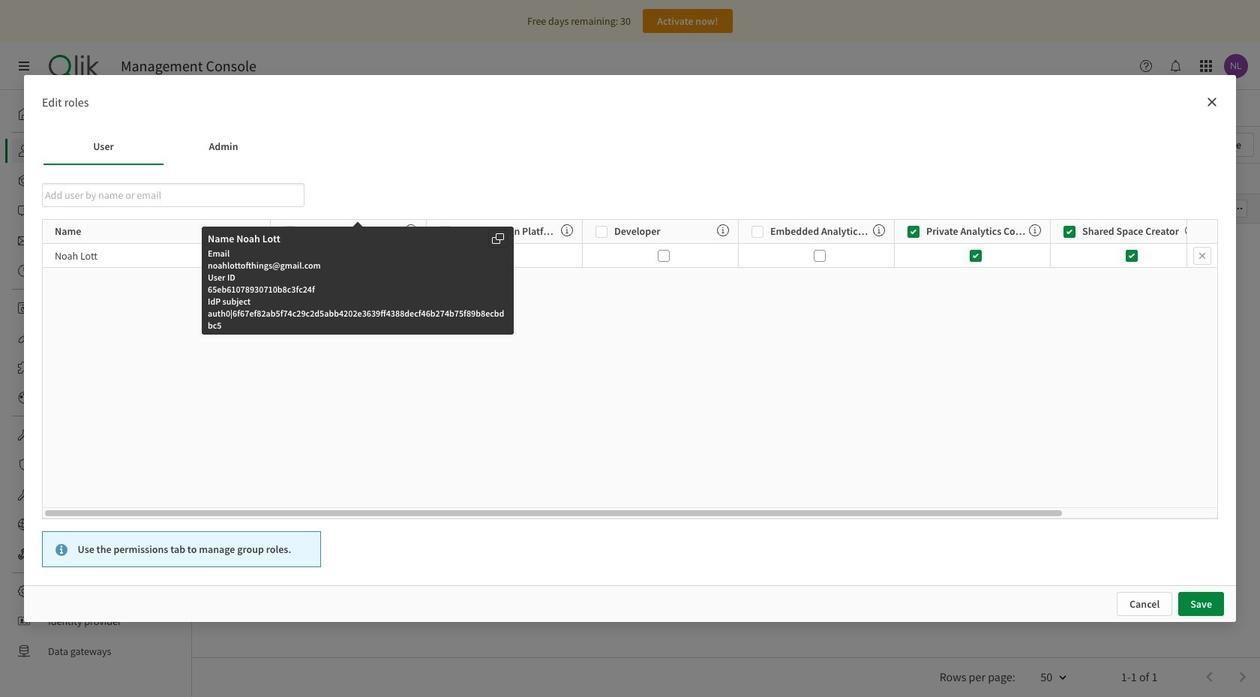 Task type: locate. For each thing, give the bounding box(es) containing it.
1 vertical spatial tab list
[[44, 129, 1217, 165]]

None field
[[42, 183, 305, 207]]

collaboration platform user element
[[458, 221, 558, 242]]

alert
[[42, 531, 321, 568]]

tooltip
[[202, 216, 514, 335]]

embedded analytics user element
[[771, 221, 870, 242]]

tab panel
[[192, 126, 1261, 697], [42, 165, 1261, 568]]

alert inside tab panel
[[42, 531, 321, 568]]

tab list
[[194, 90, 1259, 126], [44, 129, 1217, 165]]

0 vertical spatial tab list
[[194, 90, 1259, 126]]

dialog
[[24, 75, 1261, 622]]



Task type: describe. For each thing, give the bounding box(es) containing it.
tab panel for the bottommost tab list
[[42, 165, 1261, 568]]

tab panel for the topmost tab list
[[192, 126, 1261, 697]]

navigation pane element
[[0, 96, 191, 669]]

none field inside tab panel
[[42, 183, 305, 207]]

private analytics content creator element
[[927, 221, 1026, 242]]

Add user by name or email text field
[[42, 183, 287, 207]]

close sidebar menu image
[[18, 60, 30, 72]]

management console element
[[121, 57, 257, 75]]

Search text field
[[260, 133, 440, 157]]



Task type: vqa. For each thing, say whether or not it's contained in the screenshot.
collaboration platform user element
yes



